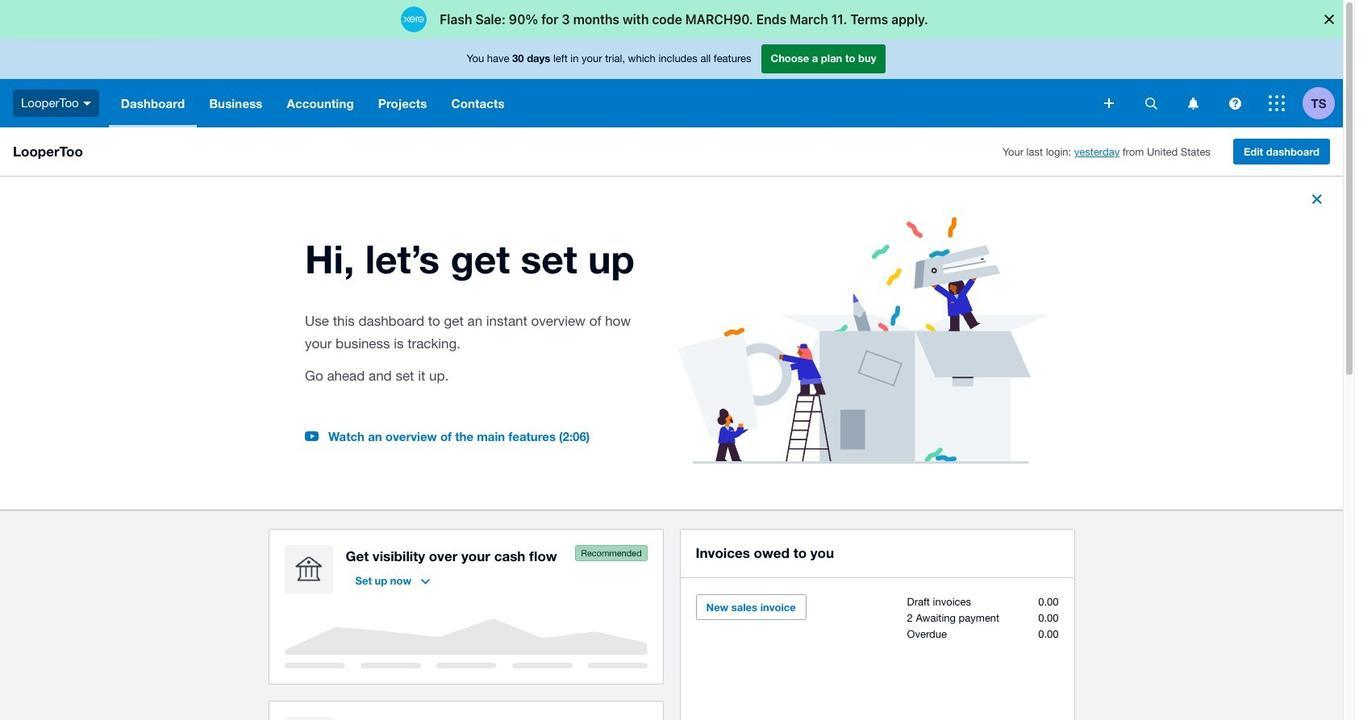 Task type: describe. For each thing, give the bounding box(es) containing it.
0 horizontal spatial svg image
[[83, 101, 91, 105]]

close image
[[1304, 186, 1330, 212]]



Task type: vqa. For each thing, say whether or not it's contained in the screenshot.
svg image
yes



Task type: locate. For each thing, give the bounding box(es) containing it.
svg image
[[1269, 95, 1285, 111], [1145, 97, 1157, 109], [1188, 97, 1198, 109], [1229, 97, 1241, 109]]

banking icon image
[[284, 545, 333, 593]]

banking preview line graph image
[[284, 619, 647, 668]]

recommended icon image
[[575, 545, 647, 561]]

svg image
[[1104, 98, 1114, 108], [83, 101, 91, 105]]

dialog
[[0, 0, 1355, 39]]

1 horizontal spatial svg image
[[1104, 98, 1114, 108]]

banner
[[0, 39, 1343, 127]]



